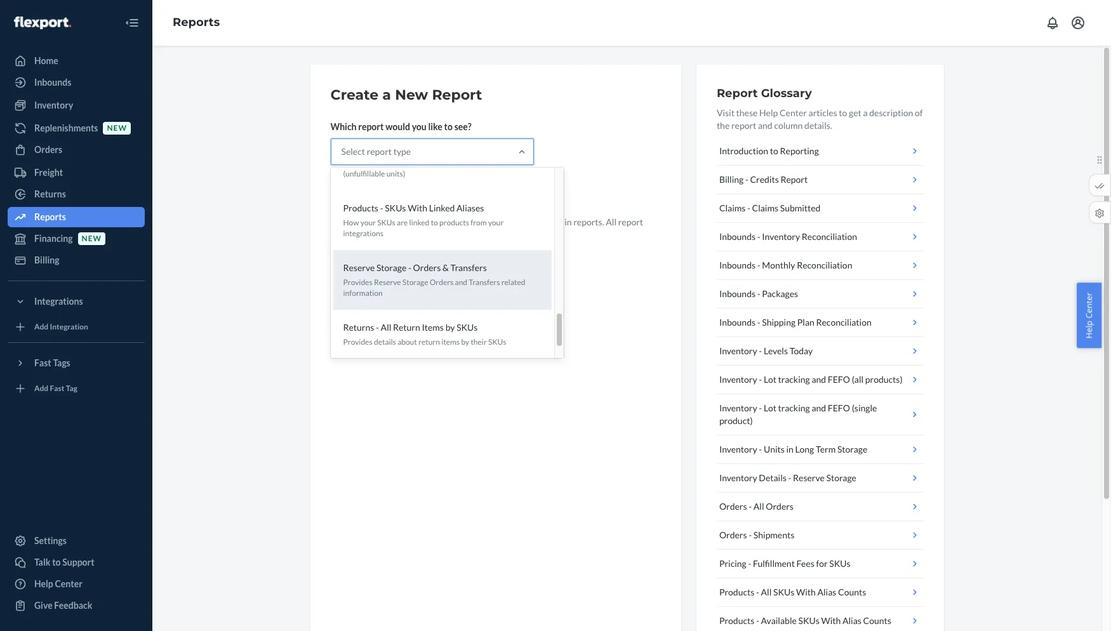 Task type: describe. For each thing, give the bounding box(es) containing it.
products - skus with linked aliases how your skus are linked to products from your integrations
[[343, 202, 504, 238]]

products for products - skus with linked aliases how your skus are linked to products from your integrations
[[343, 202, 378, 213]]

give feedback
[[34, 600, 92, 611]]

talk
[[34, 557, 50, 568]]

add integration link
[[8, 317, 145, 337]]

these
[[736, 107, 758, 118]]

it may take up to 2 hours for new information to be reflected in reports. all report time fields are in universal time (utc).
[[331, 217, 643, 240]]

counts for products - available skus with alias counts
[[863, 615, 892, 626]]

products for products - all skus with alias counts
[[719, 587, 755, 598]]

to inside products - skus with linked aliases how your skus are linked to products from your integrations
[[431, 218, 438, 227]]

pricing
[[719, 558, 747, 569]]

alias for products - available skus with alias counts
[[843, 615, 862, 626]]

products - all skus with alias counts
[[719, 587, 866, 598]]

orders - shipments button
[[717, 521, 924, 550]]

inventory - lot tracking and fefo (single product)
[[719, 403, 877, 426]]

- for pricing - fulfillment fees for skus
[[748, 558, 751, 569]]

inbounds link
[[8, 72, 145, 93]]

introduction to reporting button
[[717, 137, 924, 166]]

pricing - fulfillment fees for skus
[[719, 558, 851, 569]]

today
[[790, 345, 813, 356]]

reflected
[[528, 217, 563, 227]]

&
[[443, 262, 449, 273]]

inventory inside 'button'
[[762, 231, 800, 242]]

reconciliation inside "button"
[[816, 317, 872, 328]]

inbounds for inbounds - shipping plan reconciliation
[[719, 317, 756, 328]]

home
[[34, 55, 58, 66]]

lot for inventory - lot tracking and fefo (all products)
[[764, 374, 777, 385]]

in inside button
[[787, 444, 794, 455]]

0 horizontal spatial reports link
[[8, 207, 145, 227]]

tag
[[66, 384, 77, 393]]

freight link
[[8, 163, 145, 183]]

details.
[[805, 120, 832, 131]]

to left reporting
[[770, 145, 779, 156]]

returns - all return items by skus provides details about return items by their skus
[[343, 322, 507, 347]]

inventory - units in long term storage button
[[717, 436, 924, 464]]

type
[[394, 146, 411, 157]]

0 vertical spatial reports link
[[173, 15, 220, 29]]

returns link
[[8, 184, 145, 204]]

replenishments
[[34, 123, 98, 133]]

report for billing - credits report
[[781, 174, 808, 185]]

which
[[331, 121, 357, 132]]

to inside skus with units but not linked to any integration (unfulfillable units)
[[444, 158, 452, 167]]

inventory - lot tracking and fefo (all products)
[[719, 374, 903, 385]]

and inside reserve storage - orders & transfers provides reserve storage orders and transfers related information
[[455, 278, 467, 287]]

orders - all orders button
[[717, 493, 924, 521]]

2 vertical spatial help
[[34, 579, 53, 589]]

information inside reserve storage - orders & transfers provides reserve storage orders and transfers related information
[[343, 288, 383, 298]]

0 horizontal spatial a
[[383, 86, 391, 104]]

description
[[870, 107, 914, 118]]

inventory for inventory - lot tracking and fefo (all products)
[[719, 374, 757, 385]]

visit these help center articles to get a description of the report and column details.
[[717, 107, 923, 131]]

skus inside button
[[799, 615, 820, 626]]

help inside visit these help center articles to get a description of the report and column details.
[[760, 107, 778, 118]]

give
[[34, 600, 52, 611]]

storage right term on the bottom
[[838, 444, 868, 455]]

1 horizontal spatial in
[[565, 217, 572, 227]]

close navigation image
[[124, 15, 140, 30]]

would
[[386, 121, 410, 132]]

inbounds - inventory reconciliation
[[719, 231, 857, 242]]

report inside it may take up to 2 hours for new information to be reflected in reports. all report time fields are in universal time (utc).
[[618, 217, 643, 227]]

lot for inventory - lot tracking and fefo (single product)
[[764, 403, 777, 413]]

it
[[331, 217, 337, 227]]

(unfulfillable
[[343, 169, 385, 178]]

linked inside products - skus with linked aliases how your skus are linked to products from your integrations
[[409, 218, 430, 227]]

0 vertical spatial reports
[[173, 15, 220, 29]]

skus right their
[[488, 337, 507, 347]]

linked inside skus with units but not linked to any integration (unfulfillable units)
[[423, 158, 443, 167]]

storage up return
[[403, 278, 428, 287]]

1 vertical spatial transfers
[[469, 278, 500, 287]]

talk to support button
[[8, 553, 145, 573]]

(all
[[852, 374, 864, 385]]

create
[[331, 86, 379, 104]]

may
[[338, 217, 355, 227]]

inbounds - inventory reconciliation button
[[717, 223, 924, 251]]

- for claims - claims submitted
[[748, 203, 751, 213]]

report up units
[[367, 146, 392, 157]]

feedback
[[54, 600, 92, 611]]

add fast tag link
[[8, 379, 145, 399]]

- for inventory - levels today
[[759, 345, 762, 356]]

skus inside skus with units but not linked to any integration (unfulfillable units)
[[343, 158, 361, 167]]

report up select report type on the top left
[[358, 121, 384, 132]]

fulfillment
[[753, 558, 795, 569]]

billing - credits report
[[719, 174, 808, 185]]

(utc).
[[456, 229, 480, 240]]

provides inside reserve storage - orders & transfers provides reserve storage orders and transfers related information
[[343, 278, 373, 287]]

orders up orders - shipments
[[719, 501, 747, 512]]

tracking for (single
[[778, 403, 810, 413]]

center inside visit these help center articles to get a description of the report and column details.
[[780, 107, 807, 118]]

hours
[[403, 217, 426, 227]]

to right the talk
[[52, 557, 61, 568]]

details
[[759, 473, 787, 483]]

products
[[440, 218, 469, 227]]

fast tags button
[[8, 353, 145, 373]]

products)
[[865, 374, 903, 385]]

to left 2
[[386, 217, 395, 227]]

1 horizontal spatial report
[[717, 86, 758, 100]]

inbounds for inbounds - packages
[[719, 288, 756, 299]]

any
[[453, 158, 465, 167]]

0 vertical spatial transfers
[[451, 262, 487, 273]]

add for add fast tag
[[34, 384, 48, 393]]

with for products - all skus with alias counts
[[796, 587, 816, 598]]

orders up shipments at the bottom right of the page
[[766, 501, 794, 512]]

products - available skus with alias counts
[[719, 615, 892, 626]]

alias for products - all skus with alias counts
[[818, 587, 837, 598]]

billing link
[[8, 250, 145, 271]]

reporting
[[780, 145, 819, 156]]

counts for products - all skus with alias counts
[[838, 587, 866, 598]]

reserve inside button
[[793, 473, 825, 483]]

inbounds for inbounds
[[34, 77, 71, 88]]

a inside visit these help center articles to get a description of the report and column details.
[[863, 107, 868, 118]]

inventory for inventory details - reserve storage
[[719, 473, 757, 483]]

time
[[435, 229, 454, 240]]

which report would you like to see?
[[331, 121, 472, 132]]

- for products - skus with linked aliases how your skus are linked to products from your integrations
[[380, 202, 383, 213]]

1 vertical spatial fast
[[50, 384, 64, 393]]

orders - shipments
[[719, 530, 795, 540]]

inventory for inventory - lot tracking and fefo (single product)
[[719, 403, 757, 413]]

- for products - available skus with alias counts
[[756, 615, 759, 626]]

1 claims from the left
[[719, 203, 746, 213]]

inventory - levels today
[[719, 345, 813, 356]]

you
[[412, 121, 427, 132]]

storage down universal
[[377, 262, 407, 273]]

monthly
[[762, 260, 795, 271]]

pricing - fulfillment fees for skus button
[[717, 550, 924, 579]]

skus inside 'button'
[[774, 587, 795, 598]]

0 horizontal spatial help center
[[34, 579, 83, 589]]

settings link
[[8, 531, 145, 551]]

2 vertical spatial center
[[55, 579, 83, 589]]

take
[[356, 217, 373, 227]]

reconciliation for inbounds - monthly reconciliation
[[797, 260, 853, 271]]

2
[[396, 217, 402, 227]]

with inside products - skus with linked aliases how your skus are linked to products from your integrations
[[408, 202, 427, 213]]

- inside reserve storage - orders & transfers provides reserve storage orders and transfers related information
[[408, 262, 411, 273]]

inbounds - shipping plan reconciliation button
[[717, 309, 924, 337]]

create a new report
[[331, 86, 482, 104]]

be
[[516, 217, 526, 227]]

related
[[502, 278, 526, 287]]

2 your from the left
[[488, 218, 504, 227]]

1 vertical spatial reserve
[[374, 278, 401, 287]]

fefo for (all
[[828, 374, 850, 385]]

inventory - lot tracking and fefo (all products) button
[[717, 366, 924, 394]]

are inside it may take up to 2 hours for new information to be reflected in reports. all report time fields are in universal time (utc).
[[372, 229, 385, 240]]

add integration
[[34, 322, 88, 332]]

claims - claims submitted button
[[717, 194, 924, 223]]

fields
[[350, 229, 371, 240]]

like
[[428, 121, 443, 132]]

new inside it may take up to 2 hours for new information to be reflected in reports. all report time fields are in universal time (utc).
[[440, 217, 457, 227]]

inbounds for inbounds - monthly reconciliation
[[719, 260, 756, 271]]

integration
[[50, 322, 88, 332]]

orders down &
[[430, 278, 454, 287]]

return
[[419, 337, 440, 347]]

products - available skus with alias counts button
[[717, 607, 924, 631]]



Task type: locate. For each thing, give the bounding box(es) containing it.
products inside 'button'
[[719, 587, 755, 598]]

inventory up orders - all orders
[[719, 473, 757, 483]]

fefo left (single
[[828, 403, 850, 413]]

1 horizontal spatial for
[[816, 558, 828, 569]]

1 vertical spatial for
[[816, 558, 828, 569]]

0 horizontal spatial are
[[372, 229, 385, 240]]

inventory details - reserve storage button
[[717, 464, 924, 493]]

report down reporting
[[781, 174, 808, 185]]

returns up details
[[343, 322, 374, 333]]

0 vertical spatial new
[[107, 123, 127, 133]]

0 vertical spatial fefo
[[828, 374, 850, 385]]

1 horizontal spatial with
[[796, 587, 816, 598]]

1 vertical spatial reconciliation
[[797, 260, 853, 271]]

orders up freight
[[34, 144, 62, 155]]

reconciliation inside button
[[797, 260, 853, 271]]

fast left tags
[[34, 358, 51, 368]]

0 vertical spatial reconciliation
[[802, 231, 857, 242]]

provides
[[343, 278, 373, 287], [343, 337, 373, 347]]

flexport logo image
[[14, 16, 71, 29]]

- up up
[[380, 202, 383, 213]]

1 horizontal spatial center
[[780, 107, 807, 118]]

returns down freight
[[34, 189, 66, 199]]

and down inventory - levels today button
[[812, 374, 826, 385]]

0 vertical spatial returns
[[34, 189, 66, 199]]

1 vertical spatial billing
[[34, 255, 59, 265]]

lot up units
[[764, 403, 777, 413]]

by up items
[[446, 322, 455, 333]]

- for inventory - units in long term storage
[[759, 444, 762, 455]]

for right fees
[[816, 558, 828, 569]]

claims - claims submitted
[[719, 203, 821, 213]]

returns
[[34, 189, 66, 199], [343, 322, 374, 333]]

2 horizontal spatial report
[[781, 174, 808, 185]]

0 vertical spatial help
[[760, 107, 778, 118]]

2 lot from the top
[[764, 403, 777, 413]]

inventory for inventory - units in long term storage
[[719, 444, 757, 455]]

0 horizontal spatial billing
[[34, 255, 59, 265]]

universal
[[396, 229, 433, 240]]

2 vertical spatial products
[[719, 615, 755, 626]]

billing for billing
[[34, 255, 59, 265]]

shipments
[[754, 530, 795, 540]]

all for returns - all return items by skus provides details about return items by their skus
[[381, 322, 391, 333]]

integrations button
[[8, 292, 145, 312]]

inbounds up inbounds - packages
[[719, 260, 756, 271]]

and inside inventory - lot tracking and fefo (single product)
[[812, 403, 826, 413]]

with down the products - all skus with alias counts 'button'
[[821, 615, 841, 626]]

returns inside "link"
[[34, 189, 66, 199]]

returns inside returns - all return items by skus provides details about return items by their skus
[[343, 322, 374, 333]]

reports link
[[173, 15, 220, 29], [8, 207, 145, 227]]

0 vertical spatial for
[[427, 217, 439, 227]]

storage down term on the bottom
[[827, 473, 857, 483]]

report
[[432, 86, 482, 104], [717, 86, 758, 100], [781, 174, 808, 185]]

fast left tag on the bottom of the page
[[50, 384, 64, 393]]

orders - all orders
[[719, 501, 794, 512]]

- down inventory - levels today
[[759, 374, 762, 385]]

add left integration
[[34, 322, 48, 332]]

1 vertical spatial with
[[796, 587, 816, 598]]

claims down billing - credits report
[[719, 203, 746, 213]]

fefo inside inventory - lot tracking and fefo (single product)
[[828, 403, 850, 413]]

- for inventory - lot tracking and fefo (single product)
[[759, 403, 762, 413]]

tracking down inventory - lot tracking and fefo (all products)
[[778, 403, 810, 413]]

information inside it may take up to 2 hours for new information to be reflected in reports. all report time fields are in universal time (utc).
[[459, 217, 505, 227]]

1 horizontal spatial claims
[[752, 203, 779, 213]]

select report type
[[341, 146, 411, 157]]

term
[[816, 444, 836, 455]]

inventory
[[34, 100, 73, 111], [762, 231, 800, 242], [719, 345, 757, 356], [719, 374, 757, 385], [719, 403, 757, 413], [719, 444, 757, 455], [719, 473, 757, 483]]

0 vertical spatial reserve
[[343, 262, 375, 273]]

0 vertical spatial with
[[408, 202, 427, 213]]

1 horizontal spatial reports
[[173, 15, 220, 29]]

all inside 'button'
[[761, 587, 772, 598]]

inbounds - packages
[[719, 288, 798, 299]]

0 horizontal spatial with
[[408, 202, 427, 213]]

reconciliation down claims - claims submitted button
[[802, 231, 857, 242]]

- right the pricing on the bottom of page
[[748, 558, 751, 569]]

1 vertical spatial returns
[[343, 322, 374, 333]]

returns for returns - all return items by skus provides details about return items by their skus
[[343, 322, 374, 333]]

and inside visit these help center articles to get a description of the report and column details.
[[758, 120, 773, 131]]

1 vertical spatial products
[[719, 587, 755, 598]]

and left column
[[758, 120, 773, 131]]

0 horizontal spatial new
[[82, 234, 102, 244]]

transfers left "related"
[[469, 278, 500, 287]]

1 horizontal spatial new
[[107, 123, 127, 133]]

claims down credits
[[752, 203, 779, 213]]

- up orders - shipments
[[749, 501, 752, 512]]

inbounds left packages
[[719, 288, 756, 299]]

2 vertical spatial new
[[82, 234, 102, 244]]

lot down inventory - levels today
[[764, 374, 777, 385]]

- up inventory - units in long term storage
[[759, 403, 762, 413]]

all up details
[[381, 322, 391, 333]]

0 vertical spatial tracking
[[778, 374, 810, 385]]

- down the claims - claims submitted
[[757, 231, 761, 242]]

transfers right &
[[451, 262, 487, 273]]

1 vertical spatial linked
[[409, 218, 430, 227]]

0 horizontal spatial claims
[[719, 203, 746, 213]]

skus down 'orders - shipments' button
[[830, 558, 851, 569]]

new
[[395, 86, 428, 104]]

talk to support
[[34, 557, 94, 568]]

2 horizontal spatial with
[[821, 615, 841, 626]]

all up orders - shipments
[[754, 501, 764, 512]]

with inside button
[[821, 615, 841, 626]]

time
[[331, 229, 348, 240]]

how
[[343, 218, 359, 227]]

- for inbounds - inventory reconciliation
[[757, 231, 761, 242]]

2 horizontal spatial new
[[440, 217, 457, 227]]

your
[[361, 218, 376, 227], [488, 218, 504, 227]]

products inside button
[[719, 615, 755, 626]]

inbounds down the claims - claims submitted
[[719, 231, 756, 242]]

not
[[410, 158, 421, 167]]

introduction
[[719, 145, 769, 156]]

billing inside button
[[719, 174, 744, 185]]

0 horizontal spatial your
[[361, 218, 376, 227]]

reconciliation inside 'button'
[[802, 231, 857, 242]]

1 horizontal spatial are
[[397, 218, 408, 227]]

1 vertical spatial fefo
[[828, 403, 850, 413]]

1 horizontal spatial reports link
[[173, 15, 220, 29]]

- inside button
[[756, 615, 759, 626]]

alias up products - available skus with alias counts button
[[818, 587, 837, 598]]

skus left 2
[[377, 218, 395, 227]]

products inside products - skus with linked aliases how your skus are linked to products from your integrations
[[343, 202, 378, 213]]

2 add from the top
[[34, 384, 48, 393]]

1 your from the left
[[361, 218, 376, 227]]

and inside "button"
[[812, 374, 826, 385]]

0 vertical spatial are
[[397, 218, 408, 227]]

reconciliation down inbounds - packages button
[[816, 317, 872, 328]]

0 horizontal spatial for
[[427, 217, 439, 227]]

all inside it may take up to 2 hours for new information to be reflected in reports. all report time fields are in universal time (utc).
[[606, 217, 617, 227]]

fefo for (single
[[828, 403, 850, 413]]

reserve storage - orders & transfers provides reserve storage orders and transfers related information
[[343, 262, 526, 298]]

0 horizontal spatial center
[[55, 579, 83, 589]]

column
[[774, 120, 803, 131]]

lot
[[764, 374, 777, 385], [764, 403, 777, 413]]

to left any
[[444, 158, 452, 167]]

billing down financing
[[34, 255, 59, 265]]

provides left details
[[343, 337, 373, 347]]

0 vertical spatial linked
[[423, 158, 443, 167]]

inbounds inside "button"
[[719, 317, 756, 328]]

1 vertical spatial information
[[343, 288, 383, 298]]

products up take
[[343, 202, 378, 213]]

inventory up product)
[[719, 403, 757, 413]]

products left "available"
[[719, 615, 755, 626]]

2 fefo from the top
[[828, 403, 850, 413]]

0 vertical spatial by
[[446, 322, 455, 333]]

report for create a new report
[[432, 86, 482, 104]]

lot inside inventory - lot tracking and fefo (all products) "button"
[[764, 374, 777, 385]]

provides down fields
[[343, 278, 373, 287]]

- for orders - all orders
[[749, 501, 752, 512]]

information down aliases
[[459, 217, 505, 227]]

billing - credits report button
[[717, 166, 924, 194]]

0 horizontal spatial report
[[432, 86, 482, 104]]

2 vertical spatial with
[[821, 615, 841, 626]]

0 horizontal spatial in
[[387, 229, 394, 240]]

1 horizontal spatial your
[[488, 218, 504, 227]]

1 vertical spatial reports link
[[8, 207, 145, 227]]

orders left &
[[413, 262, 441, 273]]

products - all skus with alias counts button
[[717, 579, 924, 607]]

visit
[[717, 107, 735, 118]]

- left units
[[759, 444, 762, 455]]

up
[[375, 217, 385, 227]]

home link
[[8, 51, 145, 71]]

are inside products - skus with linked aliases how your skus are linked to products from your integrations
[[397, 218, 408, 227]]

1 vertical spatial a
[[863, 107, 868, 118]]

returns for returns
[[34, 189, 66, 199]]

a right get
[[863, 107, 868, 118]]

- for inbounds - monthly reconciliation
[[757, 260, 761, 271]]

counts inside button
[[863, 615, 892, 626]]

inbounds
[[34, 77, 71, 88], [719, 231, 756, 242], [719, 260, 756, 271], [719, 288, 756, 299], [719, 317, 756, 328]]

- for inbounds - packages
[[757, 288, 761, 299]]

0 vertical spatial counts
[[838, 587, 866, 598]]

skus up their
[[457, 322, 478, 333]]

help center link
[[8, 574, 145, 594]]

inventory down inventory - levels today
[[719, 374, 757, 385]]

inventory - lot tracking and fefo (single product) button
[[717, 394, 924, 436]]

reserve down long
[[793, 473, 825, 483]]

2 claims from the left
[[752, 203, 779, 213]]

2 horizontal spatial help
[[1084, 321, 1095, 339]]

units)
[[387, 169, 405, 178]]

with down fees
[[796, 587, 816, 598]]

- inside products - skus with linked aliases how your skus are linked to products from your integrations
[[380, 202, 383, 213]]

0 vertical spatial provides
[[343, 278, 373, 287]]

1 horizontal spatial returns
[[343, 322, 374, 333]]

0 horizontal spatial help
[[34, 579, 53, 589]]

- left "available"
[[756, 615, 759, 626]]

all down the 'fulfillment'
[[761, 587, 772, 598]]

0 horizontal spatial returns
[[34, 189, 66, 199]]

1 horizontal spatial help
[[760, 107, 778, 118]]

- inside returns - all return items by skus provides details about return items by their skus
[[376, 322, 379, 333]]

0 vertical spatial products
[[343, 202, 378, 213]]

are up universal
[[397, 218, 408, 227]]

0 vertical spatial billing
[[719, 174, 744, 185]]

about
[[398, 337, 417, 347]]

inbounds for inbounds - inventory reconciliation
[[719, 231, 756, 242]]

reserve down fields
[[343, 262, 375, 273]]

and down (utc).
[[455, 278, 467, 287]]

packages
[[762, 288, 798, 299]]

skus inside button
[[830, 558, 851, 569]]

1 lot from the top
[[764, 374, 777, 385]]

1 fefo from the top
[[828, 374, 850, 385]]

- down billing - credits report
[[748, 203, 751, 213]]

the
[[717, 120, 730, 131]]

products down the pricing on the bottom of page
[[719, 587, 755, 598]]

counts
[[838, 587, 866, 598], [863, 615, 892, 626]]

1 horizontal spatial a
[[863, 107, 868, 118]]

inbounds down inbounds - packages
[[719, 317, 756, 328]]

to right like
[[444, 121, 453, 132]]

0 vertical spatial information
[[459, 217, 505, 227]]

inventory inside "button"
[[719, 374, 757, 385]]

all inside button
[[754, 501, 764, 512]]

new up orders link
[[107, 123, 127, 133]]

1 vertical spatial reports
[[34, 211, 66, 222]]

help inside button
[[1084, 321, 1095, 339]]

0 horizontal spatial alias
[[818, 587, 837, 598]]

units
[[764, 444, 785, 455]]

inventory - units in long term storage
[[719, 444, 868, 455]]

integrations
[[343, 229, 384, 238]]

with up hours in the top left of the page
[[408, 202, 427, 213]]

support
[[62, 557, 94, 568]]

in left "reports."
[[565, 217, 572, 227]]

0 vertical spatial add
[[34, 322, 48, 332]]

center inside button
[[1084, 293, 1095, 319]]

0 horizontal spatial reports
[[34, 211, 66, 222]]

new
[[107, 123, 127, 133], [440, 217, 457, 227], [82, 234, 102, 244]]

inventory for inventory - levels today
[[719, 345, 757, 356]]

all for orders - all orders
[[754, 501, 764, 512]]

2 provides from the top
[[343, 337, 373, 347]]

open account menu image
[[1071, 15, 1086, 30]]

reserve up return
[[374, 278, 401, 287]]

1 horizontal spatial help center
[[1084, 293, 1095, 339]]

for inside button
[[816, 558, 828, 569]]

to left be
[[506, 217, 515, 227]]

provides inside returns - all return items by skus provides details about return items by their skus
[[343, 337, 373, 347]]

billing for billing - credits report
[[719, 174, 744, 185]]

your right "from"
[[488, 218, 504, 227]]

- left credits
[[746, 174, 749, 185]]

report up see? on the left
[[432, 86, 482, 104]]

0 vertical spatial in
[[565, 217, 572, 227]]

their
[[471, 337, 487, 347]]

with for products - available skus with alias counts
[[821, 615, 841, 626]]

- left shipping
[[757, 317, 761, 328]]

0 horizontal spatial by
[[446, 322, 455, 333]]

0 vertical spatial center
[[780, 107, 807, 118]]

add for add integration
[[34, 322, 48, 332]]

integrations
[[34, 296, 83, 307]]

tags
[[53, 358, 70, 368]]

for inside it may take up to 2 hours for new information to be reflected in reports. all report time fields are in universal time (utc).
[[427, 217, 439, 227]]

help center inside button
[[1084, 293, 1095, 339]]

1 vertical spatial lot
[[764, 403, 777, 413]]

counts inside 'button'
[[838, 587, 866, 598]]

- inside inventory - lot tracking and fefo (single product)
[[759, 403, 762, 413]]

tracking for (all
[[778, 374, 810, 385]]

by left their
[[461, 337, 469, 347]]

inventory for inventory
[[34, 100, 73, 111]]

1 horizontal spatial alias
[[843, 615, 862, 626]]

- for orders - shipments
[[749, 530, 752, 540]]

all for products - all skus with alias counts
[[761, 587, 772, 598]]

2 tracking from the top
[[778, 403, 810, 413]]

of
[[915, 107, 923, 118]]

1 vertical spatial tracking
[[778, 403, 810, 413]]

give feedback button
[[8, 596, 145, 616]]

fast inside dropdown button
[[34, 358, 51, 368]]

(single
[[852, 403, 877, 413]]

- for inventory - lot tracking and fefo (all products)
[[759, 374, 762, 385]]

orders up the pricing on the bottom of page
[[719, 530, 747, 540]]

return
[[393, 322, 420, 333]]

see?
[[454, 121, 472, 132]]

report down these
[[732, 120, 757, 131]]

inventory - levels today button
[[717, 337, 924, 366]]

- for returns - all return items by skus provides details about return items by their skus
[[376, 322, 379, 333]]

2 vertical spatial reconciliation
[[816, 317, 872, 328]]

report inside visit these help center articles to get a description of the report and column details.
[[732, 120, 757, 131]]

1 vertical spatial help
[[1084, 321, 1095, 339]]

inventory up monthly
[[762, 231, 800, 242]]

a left new
[[383, 86, 391, 104]]

credits
[[750, 174, 779, 185]]

items
[[422, 322, 444, 333]]

1 tracking from the top
[[778, 374, 810, 385]]

reports
[[173, 15, 220, 29], [34, 211, 66, 222]]

reconciliation for inbounds - inventory reconciliation
[[802, 231, 857, 242]]

inbounds down home
[[34, 77, 71, 88]]

1 add from the top
[[34, 322, 48, 332]]

- for billing - credits report
[[746, 174, 749, 185]]

1 vertical spatial center
[[1084, 293, 1095, 319]]

are down up
[[372, 229, 385, 240]]

fefo
[[828, 374, 850, 385], [828, 403, 850, 413]]

in
[[565, 217, 572, 227], [387, 229, 394, 240], [787, 444, 794, 455]]

- for inbounds - shipping plan reconciliation
[[757, 317, 761, 328]]

items
[[441, 337, 460, 347]]

billing down introduction at right top
[[719, 174, 744, 185]]

inbounds - packages button
[[717, 280, 924, 309]]

1 vertical spatial in
[[387, 229, 394, 240]]

1 vertical spatial by
[[461, 337, 469, 347]]

report inside button
[[781, 174, 808, 185]]

to inside visit these help center articles to get a description of the report and column details.
[[839, 107, 847, 118]]

but
[[397, 158, 409, 167]]

1 vertical spatial are
[[372, 229, 385, 240]]

lot inside inventory - lot tracking and fefo (single product)
[[764, 403, 777, 413]]

and down inventory - lot tracking and fefo (all products) "button"
[[812, 403, 826, 413]]

alias inside button
[[843, 615, 862, 626]]

new for financing
[[82, 234, 102, 244]]

- left monthly
[[757, 260, 761, 271]]

1 vertical spatial alias
[[843, 615, 862, 626]]

all inside returns - all return items by skus provides details about return items by their skus
[[381, 322, 391, 333]]

inbounds inside 'button'
[[719, 231, 756, 242]]

inbounds inside 'link'
[[34, 77, 71, 88]]

linked right not
[[423, 158, 443, 167]]

tracking inside inventory - lot tracking and fefo (single product)
[[778, 403, 810, 413]]

inventory link
[[8, 95, 145, 116]]

0 vertical spatial help center
[[1084, 293, 1095, 339]]

in left long
[[787, 444, 794, 455]]

reconciliation down inbounds - inventory reconciliation 'button'
[[797, 260, 853, 271]]

0 horizontal spatial information
[[343, 288, 383, 298]]

in left universal
[[387, 229, 394, 240]]

0 vertical spatial lot
[[764, 374, 777, 385]]

inbounds - shipping plan reconciliation
[[719, 317, 872, 328]]

fefo inside "button"
[[828, 374, 850, 385]]

all right "reports."
[[606, 217, 617, 227]]

tracking down today
[[778, 374, 810, 385]]

plan
[[798, 317, 815, 328]]

1 horizontal spatial by
[[461, 337, 469, 347]]

- right "details"
[[788, 473, 792, 483]]

1 vertical spatial add
[[34, 384, 48, 393]]

1 vertical spatial counts
[[863, 615, 892, 626]]

0 vertical spatial alias
[[818, 587, 837, 598]]

new for replenishments
[[107, 123, 127, 133]]

1 vertical spatial provides
[[343, 337, 373, 347]]

linked up universal
[[409, 218, 430, 227]]

1 provides from the top
[[343, 278, 373, 287]]

to up 'time'
[[431, 218, 438, 227]]

inventory inside inventory - lot tracking and fefo (single product)
[[719, 403, 757, 413]]

with inside 'button'
[[796, 587, 816, 598]]

1 vertical spatial new
[[440, 217, 457, 227]]

by
[[446, 322, 455, 333], [461, 337, 469, 347]]

skus up 2
[[385, 202, 406, 213]]

fast tags
[[34, 358, 70, 368]]

0 vertical spatial a
[[383, 86, 391, 104]]

products for products - available skus with alias counts
[[719, 615, 755, 626]]

- left packages
[[757, 288, 761, 299]]

from
[[471, 218, 487, 227]]

1 horizontal spatial information
[[459, 217, 505, 227]]

reports.
[[574, 217, 604, 227]]

alias inside 'button'
[[818, 587, 837, 598]]

levels
[[764, 345, 788, 356]]

0 vertical spatial fast
[[34, 358, 51, 368]]

inventory up replenishments
[[34, 100, 73, 111]]

open notifications image
[[1045, 15, 1061, 30]]

tracking inside inventory - lot tracking and fefo (all products) "button"
[[778, 374, 810, 385]]

introduction to reporting
[[719, 145, 819, 156]]

product)
[[719, 415, 753, 426]]

- for products - all skus with alias counts
[[756, 587, 759, 598]]



Task type: vqa. For each thing, say whether or not it's contained in the screenshot.
Users
no



